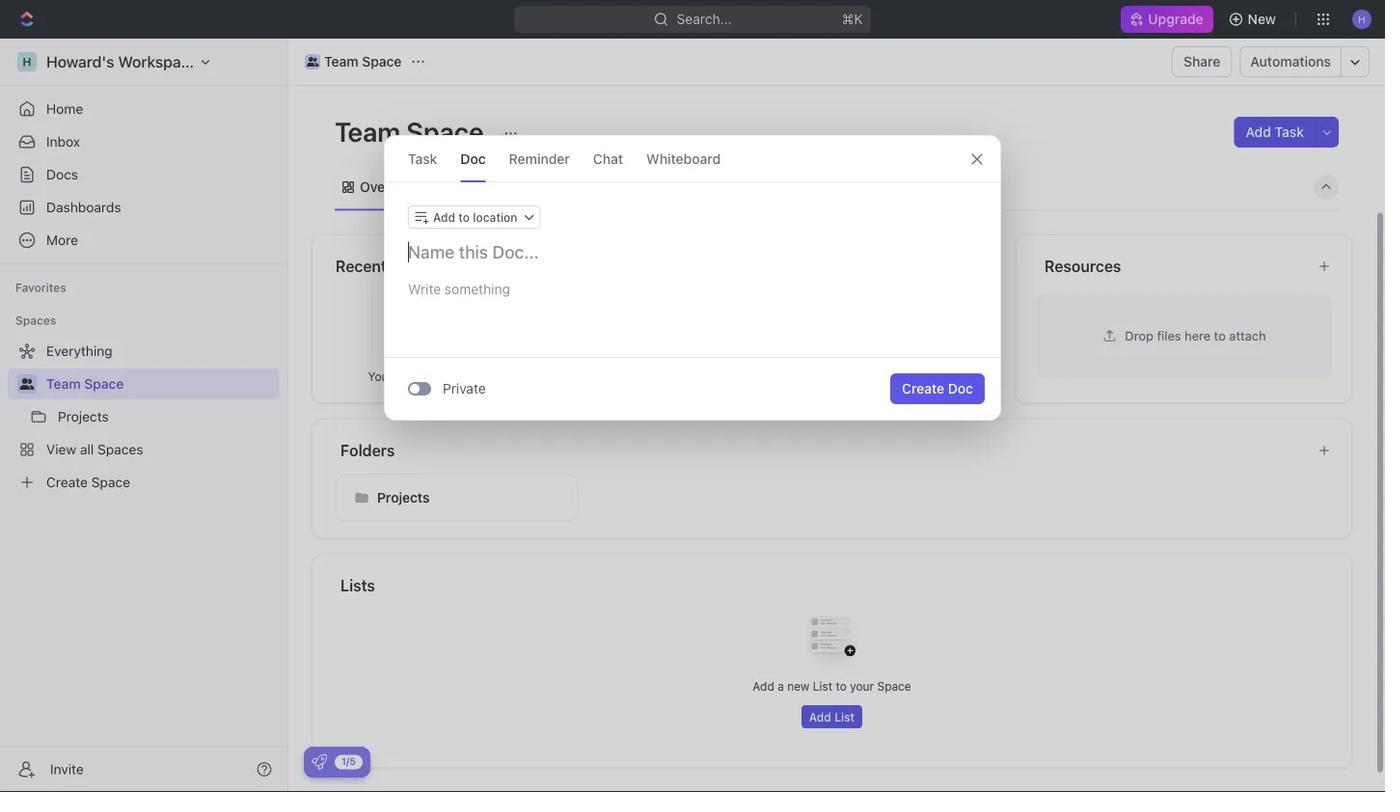 Task type: describe. For each thing, give the bounding box(es) containing it.
board
[[455, 179, 493, 195]]

lists button
[[340, 574, 1329, 597]]

Name this Doc... field
[[385, 240, 1000, 263]]

new
[[787, 679, 810, 692]]

location.
[[906, 369, 953, 383]]

team space inside tree
[[46, 376, 124, 392]]

show
[[532, 369, 561, 383]]

add task button
[[1234, 117, 1316, 148]]

0 vertical spatial list
[[529, 179, 552, 195]]

favorites
[[15, 281, 66, 294]]

to inside button
[[459, 210, 470, 224]]

add a new list to your space
[[753, 679, 911, 692]]

onboarding checklist button element
[[312, 754, 327, 770]]

task inside add task button
[[1275, 124, 1304, 140]]

user group image inside team space link
[[307, 57, 319, 67]]

to right the here
[[1214, 328, 1226, 342]]

onboarding checklist button image
[[312, 754, 327, 770]]

new
[[1248, 11, 1276, 27]]

chat
[[593, 150, 623, 166]]

add to location button
[[408, 205, 541, 229]]

space inside tree
[[84, 376, 124, 392]]

table
[[752, 179, 786, 195]]

drop files here to attach
[[1125, 328, 1266, 342]]

docs inside sidebar navigation
[[46, 166, 78, 182]]

0 horizontal spatial task
[[408, 150, 437, 166]]

gantt link
[[677, 174, 716, 201]]

added
[[778, 369, 812, 383]]

files
[[1157, 328, 1181, 342]]

here.
[[564, 369, 592, 383]]

to left this
[[869, 369, 880, 383]]

add to location
[[433, 210, 518, 224]]

add for add to location
[[433, 210, 455, 224]]

calendar
[[588, 179, 645, 195]]

favorites button
[[8, 276, 74, 299]]

drop
[[1125, 328, 1154, 342]]

create doc
[[902, 381, 973, 397]]

to left your
[[836, 679, 847, 692]]

user group image inside "team space" tree
[[20, 378, 34, 390]]

1 vertical spatial team
[[335, 115, 401, 147]]

resources
[[1045, 257, 1122, 275]]

projects button
[[336, 473, 578, 521]]

whiteboard button
[[646, 136, 721, 181]]

0 vertical spatial team space
[[324, 54, 402, 69]]

reminder
[[509, 150, 570, 166]]

resources button
[[1044, 254, 1302, 277]]

upgrade
[[1148, 11, 1204, 27]]

dashboards
[[46, 199, 121, 215]]

recent
[[396, 369, 431, 383]]

gantt
[[681, 179, 716, 195]]

0 vertical spatial team
[[324, 54, 359, 69]]

1/5
[[342, 756, 356, 767]]

this
[[883, 369, 903, 383]]

create
[[902, 381, 945, 397]]

docs link
[[8, 159, 280, 190]]

new button
[[1221, 4, 1288, 35]]

0 vertical spatial doc
[[461, 150, 486, 166]]

1 vertical spatial team space
[[335, 115, 490, 147]]

private
[[443, 381, 486, 397]]

team inside "team space" tree
[[46, 376, 81, 392]]

create doc button
[[890, 373, 985, 404]]

upgrade link
[[1121, 6, 1213, 33]]



Task type: vqa. For each thing, say whether or not it's contained in the screenshot.
opened
yes



Task type: locate. For each thing, give the bounding box(es) containing it.
list
[[529, 179, 552, 195], [813, 679, 833, 692], [835, 710, 855, 723]]

user group image
[[307, 57, 319, 67], [20, 378, 34, 390]]

doc inside button
[[948, 381, 973, 397]]

a
[[778, 679, 784, 692]]

overview link
[[356, 174, 419, 201]]

home
[[46, 101, 83, 117]]

team space link inside tree
[[46, 369, 276, 399]]

here
[[1185, 328, 1211, 342]]

any
[[815, 369, 835, 383]]

you haven't added any docs to this location.
[[711, 369, 953, 383]]

0 horizontal spatial list
[[529, 179, 552, 195]]

team space tree
[[8, 336, 280, 498]]

whiteboard
[[646, 150, 721, 166]]

add inside add to location button
[[433, 210, 455, 224]]

inbox link
[[8, 126, 280, 157]]

list inside 'button'
[[835, 710, 855, 723]]

team
[[324, 54, 359, 69], [335, 115, 401, 147], [46, 376, 81, 392]]

task
[[1275, 124, 1304, 140], [408, 150, 437, 166]]

docs right any
[[838, 369, 866, 383]]

list down the reminder
[[529, 179, 552, 195]]

0 vertical spatial user group image
[[307, 57, 319, 67]]

you
[[711, 369, 731, 383]]

add task
[[1246, 124, 1304, 140]]

add for add a new list to your space
[[753, 679, 775, 692]]

list right new
[[813, 679, 833, 692]]

team space
[[324, 54, 402, 69], [335, 115, 490, 147], [46, 376, 124, 392]]

⌘k
[[842, 11, 863, 27]]

add down automations button at the right top of the page
[[1246, 124, 1271, 140]]

projects
[[377, 489, 430, 505]]

1 horizontal spatial task
[[1275, 124, 1304, 140]]

sidebar navigation
[[0, 39, 288, 792]]

opened
[[434, 369, 475, 383]]

inbox
[[46, 134, 80, 150]]

folders
[[341, 441, 395, 459]]

your
[[850, 679, 874, 692]]

1 horizontal spatial doc
[[948, 381, 973, 397]]

to down board link at the left of the page
[[459, 210, 470, 224]]

add down add a new list to your space
[[809, 710, 831, 723]]

add
[[1246, 124, 1271, 140], [433, 210, 455, 224], [753, 679, 775, 692], [809, 710, 831, 723]]

add inside add list 'button'
[[809, 710, 831, 723]]

add for add list
[[809, 710, 831, 723]]

1 horizontal spatial user group image
[[307, 57, 319, 67]]

board link
[[451, 174, 493, 201]]

reminder button
[[509, 136, 570, 181]]

items
[[478, 369, 508, 383]]

add list button
[[802, 705, 863, 728]]

add down board link at the left of the page
[[433, 210, 455, 224]]

0 horizontal spatial team space link
[[46, 369, 276, 399]]

chat button
[[593, 136, 623, 181]]

will
[[511, 369, 529, 383]]

0 horizontal spatial doc
[[461, 150, 486, 166]]

task up the overview
[[408, 150, 437, 166]]

1 vertical spatial docs
[[838, 369, 866, 383]]

0 vertical spatial team space link
[[300, 50, 407, 73]]

1 vertical spatial task
[[408, 150, 437, 166]]

share
[[1184, 54, 1221, 69]]

list down add a new list to your space
[[835, 710, 855, 723]]

space
[[362, 54, 402, 69], [406, 115, 484, 147], [84, 376, 124, 392], [877, 679, 911, 692]]

1 vertical spatial list
[[813, 679, 833, 692]]

recent
[[336, 257, 387, 275]]

add for add task
[[1246, 124, 1271, 140]]

dialog
[[384, 135, 1001, 421]]

1 horizontal spatial team space link
[[300, 50, 407, 73]]

1 horizontal spatial list
[[813, 679, 833, 692]]

automations
[[1251, 54, 1331, 69]]

table link
[[748, 174, 786, 201]]

docs down inbox on the top left of page
[[46, 166, 78, 182]]

automations button
[[1241, 47, 1341, 76]]

attach
[[1229, 328, 1266, 342]]

2 vertical spatial team
[[46, 376, 81, 392]]

add left a
[[753, 679, 775, 692]]

0 horizontal spatial user group image
[[20, 378, 34, 390]]

doc right create
[[948, 381, 973, 397]]

to
[[459, 210, 470, 224], [1214, 328, 1226, 342], [869, 369, 880, 383], [836, 679, 847, 692]]

dashboards link
[[8, 192, 280, 223]]

home link
[[8, 94, 280, 124]]

doc up board
[[461, 150, 486, 166]]

folders button
[[340, 438, 1302, 462]]

no most used docs image
[[793, 291, 871, 369]]

2 vertical spatial list
[[835, 710, 855, 723]]

2 horizontal spatial list
[[835, 710, 855, 723]]

add inside add task button
[[1246, 124, 1271, 140]]

invite
[[50, 761, 84, 777]]

doc
[[461, 150, 486, 166], [948, 381, 973, 397]]

overview
[[360, 179, 419, 195]]

share button
[[1172, 46, 1232, 77]]

1 vertical spatial user group image
[[20, 378, 34, 390]]

calendar link
[[584, 174, 645, 201]]

search...
[[677, 11, 732, 27]]

haven't
[[735, 369, 775, 383]]

0 vertical spatial docs
[[46, 166, 78, 182]]

1 horizontal spatial docs
[[838, 369, 866, 383]]

your
[[368, 369, 393, 383]]

add to location button
[[408, 205, 541, 229]]

no lists icon. image
[[793, 601, 871, 678]]

spaces
[[15, 314, 56, 327]]

add list
[[809, 710, 855, 723]]

your recent opened items will show here.
[[368, 369, 592, 383]]

0 horizontal spatial docs
[[46, 166, 78, 182]]

dialog containing task
[[384, 135, 1001, 421]]

lists
[[341, 576, 375, 594]]

1 vertical spatial doc
[[948, 381, 973, 397]]

0 vertical spatial task
[[1275, 124, 1304, 140]]

task button
[[408, 136, 437, 181]]

2 vertical spatial team space
[[46, 376, 124, 392]]

no recent items image
[[441, 291, 519, 369]]

location
[[473, 210, 518, 224]]

team space link
[[300, 50, 407, 73], [46, 369, 276, 399]]

docs
[[46, 166, 78, 182], [838, 369, 866, 383]]

task down automations button at the right top of the page
[[1275, 124, 1304, 140]]

list link
[[525, 174, 552, 201]]

doc button
[[461, 136, 486, 181]]

1 vertical spatial team space link
[[46, 369, 276, 399]]



